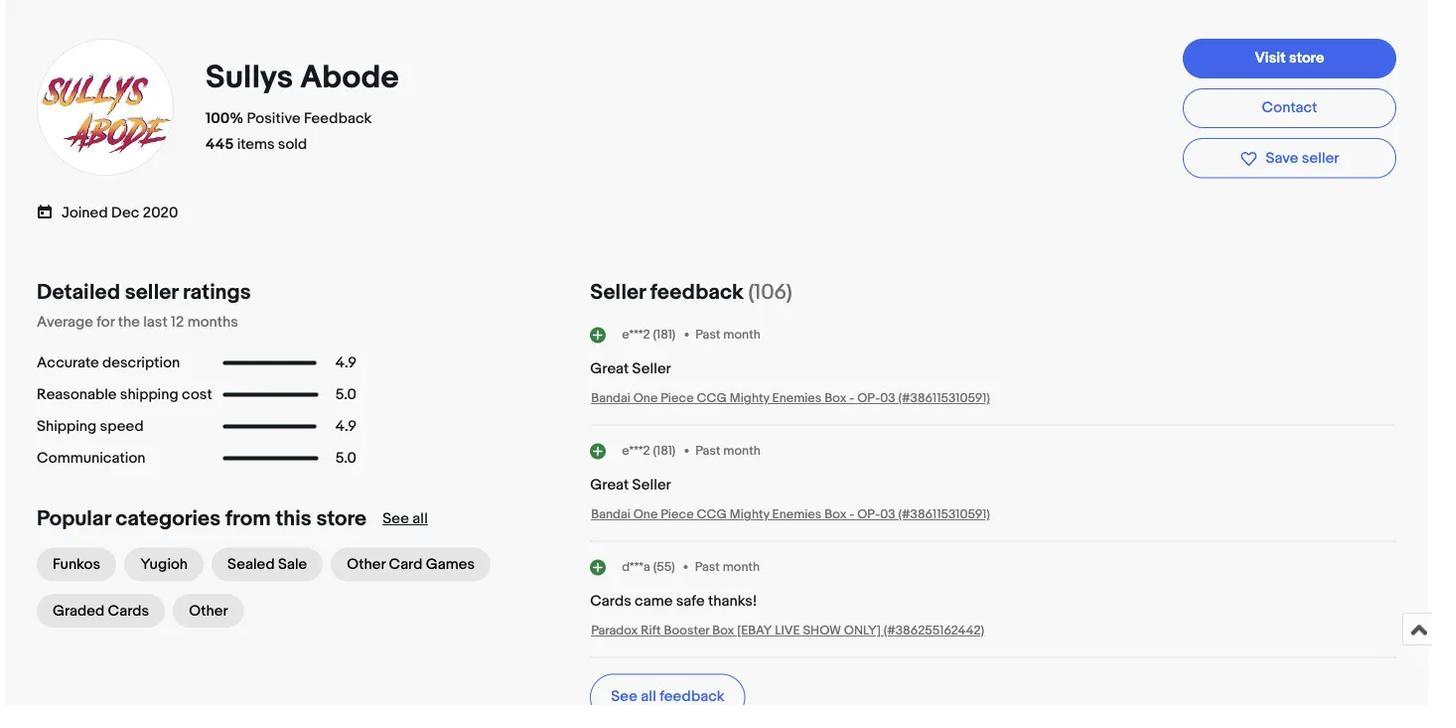 Task type: locate. For each thing, give the bounding box(es) containing it.
2 4.9 from the top
[[336, 418, 357, 436]]

abode
[[300, 59, 399, 98]]

other inside other card games link
[[347, 556, 386, 574]]

other left the card
[[347, 556, 386, 574]]

mighty
[[730, 391, 770, 406], [730, 507, 770, 523]]

e***2
[[622, 327, 650, 342], [622, 443, 650, 458]]

0 vertical spatial 03
[[880, 391, 896, 406]]

0 horizontal spatial other
[[189, 602, 228, 620]]

0 vertical spatial enemies
[[773, 391, 822, 406]]

months
[[187, 314, 238, 331]]

0 vertical spatial e***2 (181)
[[622, 327, 676, 342]]

0 vertical spatial great
[[590, 360, 629, 378]]

cards came safe thanks!
[[590, 593, 757, 611]]

0 vertical spatial op-
[[858, 391, 880, 406]]

0 vertical spatial 4.9
[[336, 354, 357, 372]]

4.9
[[336, 354, 357, 372], [336, 418, 357, 436]]

2 5.0 from the top
[[336, 450, 357, 468]]

dec
[[111, 204, 140, 222]]

0 vertical spatial mighty
[[730, 391, 770, 406]]

booster
[[664, 624, 710, 639]]

1 vertical spatial (#386115310591)
[[899, 507, 990, 523]]

1 vertical spatial piece
[[661, 507, 694, 523]]

cards inside graded cards link
[[108, 602, 149, 620]]

0 vertical spatial great seller
[[590, 360, 671, 378]]

seller for save
[[1302, 149, 1340, 167]]

store inside visit store link
[[1289, 49, 1325, 67]]

1 vertical spatial past month
[[696, 443, 761, 458]]

one
[[634, 391, 658, 406], [634, 507, 658, 523]]

popular
[[37, 506, 111, 532]]

0 vertical spatial (181)
[[653, 327, 676, 342]]

2 (181) from the top
[[653, 443, 676, 458]]

seller right save
[[1302, 149, 1340, 167]]

2 (#386115310591) from the top
[[899, 507, 990, 523]]

yugioh
[[140, 556, 188, 574]]

0 horizontal spatial seller
[[125, 280, 178, 306]]

visit store link
[[1183, 39, 1397, 79]]

1 enemies from the top
[[773, 391, 822, 406]]

seller down seller feedback (106)
[[632, 360, 671, 378]]

1 4.9 from the top
[[336, 354, 357, 372]]

feedback
[[304, 109, 372, 127]]

1 vertical spatial past
[[696, 443, 721, 458]]

1 vertical spatial 4.9
[[336, 418, 357, 436]]

positive
[[247, 109, 301, 127]]

1 vertical spatial e***2 (181)
[[622, 443, 676, 458]]

other
[[347, 556, 386, 574], [189, 602, 228, 620]]

100%
[[206, 109, 244, 127]]

past month
[[696, 327, 761, 342], [696, 443, 761, 458], [695, 559, 760, 575]]

seller up d***a (55)
[[632, 477, 671, 494]]

0 vertical spatial bandai one piece ccg mighty enemies box - op-03 (#386115310591) link
[[591, 391, 990, 406]]

cards right graded
[[108, 602, 149, 620]]

funkos
[[53, 556, 100, 574]]

see
[[383, 510, 409, 528]]

seller up last
[[125, 280, 178, 306]]

other inside other link
[[189, 602, 228, 620]]

enemies
[[773, 391, 822, 406], [773, 507, 822, 523]]

1 vertical spatial ccg
[[697, 507, 727, 523]]

0 horizontal spatial store
[[316, 506, 367, 532]]

0 vertical spatial bandai one piece ccg mighty enemies box - op-03 (#386115310591)
[[591, 391, 990, 406]]

visit
[[1255, 49, 1286, 67]]

enemies for first bandai one piece ccg mighty enemies box - op-03 (#386115310591) link from the bottom
[[773, 507, 822, 523]]

month
[[724, 327, 761, 342], [724, 443, 761, 458], [723, 559, 760, 575]]

seller left feedback
[[590, 280, 646, 306]]

store right visit on the right of the page
[[1289, 49, 1325, 67]]

2 bandai one piece ccg mighty enemies box - op-03 (#386115310591) link from the top
[[591, 507, 990, 523]]

cards
[[590, 593, 632, 611], [108, 602, 149, 620]]

0 vertical spatial 5.0
[[336, 386, 357, 404]]

(#386115310591)
[[899, 391, 990, 406], [899, 507, 990, 523]]

seller
[[1302, 149, 1340, 167], [125, 280, 178, 306]]

sold
[[278, 135, 307, 153]]

contact link
[[1183, 88, 1397, 128]]

the
[[118, 314, 140, 331]]

sealed sale link
[[212, 548, 323, 582]]

1 vertical spatial store
[[316, 506, 367, 532]]

[ebay
[[737, 624, 772, 639]]

cost
[[182, 386, 212, 404]]

2 e***2 (181) from the top
[[622, 443, 676, 458]]

2 vertical spatial month
[[723, 559, 760, 575]]

0 vertical spatial month
[[724, 327, 761, 342]]

e***2 (181)
[[622, 327, 676, 342], [622, 443, 676, 458]]

great seller up the d***a
[[590, 477, 671, 494]]

op-
[[858, 391, 880, 406], [858, 507, 880, 523]]

ccg
[[697, 391, 727, 406], [697, 507, 727, 523]]

2 great from the top
[[590, 477, 629, 494]]

sealed
[[228, 556, 275, 574]]

1 vertical spatial -
[[850, 507, 855, 523]]

0 vertical spatial ccg
[[697, 391, 727, 406]]

1 bandai one piece ccg mighty enemies box - op-03 (#386115310591) link from the top
[[591, 391, 990, 406]]

average for the last 12 months
[[37, 314, 238, 331]]

(55)
[[653, 559, 675, 575]]

1 5.0 from the top
[[336, 386, 357, 404]]

speed
[[100, 418, 144, 436]]

2 mighty from the top
[[730, 507, 770, 523]]

store right this
[[316, 506, 367, 532]]

0 vertical spatial one
[[634, 391, 658, 406]]

1 vertical spatial 5.0
[[336, 450, 357, 468]]

2 e***2 from the top
[[622, 443, 650, 458]]

1 - from the top
[[850, 391, 855, 406]]

enemies for 1st bandai one piece ccg mighty enemies box - op-03 (#386115310591) link from the top of the page
[[773, 391, 822, 406]]

cards up paradox
[[590, 593, 632, 611]]

1 vertical spatial bandai one piece ccg mighty enemies box - op-03 (#386115310591)
[[591, 507, 990, 523]]

1 piece from the top
[[661, 391, 694, 406]]

bandai
[[591, 391, 631, 406], [591, 507, 631, 523]]

(#386255162442)
[[884, 624, 985, 639]]

2 vertical spatial past month
[[695, 559, 760, 575]]

445
[[206, 135, 234, 153]]

1 vertical spatial op-
[[858, 507, 880, 523]]

1 vertical spatial e***2
[[622, 443, 650, 458]]

card
[[389, 556, 423, 574]]

great
[[590, 360, 629, 378], [590, 477, 629, 494]]

1 horizontal spatial store
[[1289, 49, 1325, 67]]

0 horizontal spatial cards
[[108, 602, 149, 620]]

ratings
[[183, 280, 251, 306]]

12
[[171, 314, 184, 331]]

1 vertical spatial seller
[[125, 280, 178, 306]]

1 vertical spatial one
[[634, 507, 658, 523]]

paradox rift booster box [ebay live show only] (#386255162442)
[[591, 624, 985, 639]]

(181)
[[653, 327, 676, 342], [653, 443, 676, 458]]

1 horizontal spatial seller
[[1302, 149, 1340, 167]]

show
[[803, 624, 841, 639]]

1 one from the top
[[634, 391, 658, 406]]

seller for detailed
[[125, 280, 178, 306]]

0 vertical spatial -
[[850, 391, 855, 406]]

0 vertical spatial other
[[347, 556, 386, 574]]

2 vertical spatial seller
[[632, 477, 671, 494]]

1 e***2 from the top
[[622, 327, 650, 342]]

1 vertical spatial other
[[189, 602, 228, 620]]

5.0
[[336, 386, 357, 404], [336, 450, 357, 468]]

d***a
[[622, 559, 651, 575]]

1 bandai one piece ccg mighty enemies box - op-03 (#386115310591) from the top
[[591, 391, 990, 406]]

popular categories from this store
[[37, 506, 367, 532]]

1 bandai from the top
[[591, 391, 631, 406]]

0 vertical spatial (#386115310591)
[[899, 391, 990, 406]]

0 vertical spatial bandai
[[591, 391, 631, 406]]

1 vertical spatial great seller
[[590, 477, 671, 494]]

1 (181) from the top
[[653, 327, 676, 342]]

box
[[825, 391, 847, 406], [825, 507, 847, 523], [713, 624, 735, 639]]

text__icon wrapper image
[[37, 202, 62, 220]]

joined
[[62, 204, 108, 222]]

0 vertical spatial seller
[[1302, 149, 1340, 167]]

1 vertical spatial 03
[[880, 507, 896, 523]]

shipping speed
[[37, 418, 144, 436]]

0 vertical spatial e***2
[[622, 327, 650, 342]]

seller
[[590, 280, 646, 306], [632, 360, 671, 378], [632, 477, 671, 494]]

average
[[37, 314, 93, 331]]

funkos link
[[37, 548, 116, 582]]

-
[[850, 391, 855, 406], [850, 507, 855, 523]]

bandai one piece ccg mighty enemies box - op-03 (#386115310591)
[[591, 391, 990, 406], [591, 507, 990, 523]]

store
[[1289, 49, 1325, 67], [316, 506, 367, 532]]

other down sealed
[[189, 602, 228, 620]]

1 horizontal spatial cards
[[590, 593, 632, 611]]

save seller button
[[1183, 138, 1397, 178]]

sale
[[278, 556, 307, 574]]

sullys abode
[[206, 59, 399, 98]]

1 vertical spatial seller
[[632, 360, 671, 378]]

2 one from the top
[[634, 507, 658, 523]]

1 vertical spatial bandai one piece ccg mighty enemies box - op-03 (#386115310591) link
[[591, 507, 990, 523]]

yugioh link
[[124, 548, 204, 582]]

1 horizontal spatial other
[[347, 556, 386, 574]]

2 enemies from the top
[[773, 507, 822, 523]]

paradox
[[591, 624, 638, 639]]

1 vertical spatial (181)
[[653, 443, 676, 458]]

1 vertical spatial great
[[590, 477, 629, 494]]

great seller down seller feedback (106)
[[590, 360, 671, 378]]

0 vertical spatial piece
[[661, 391, 694, 406]]

seller inside button
[[1302, 149, 1340, 167]]

1 vertical spatial mighty
[[730, 507, 770, 523]]

past
[[696, 327, 721, 342], [696, 443, 721, 458], [695, 559, 720, 575]]

0 vertical spatial store
[[1289, 49, 1325, 67]]

1 vertical spatial bandai
[[591, 507, 631, 523]]

0 vertical spatial box
[[825, 391, 847, 406]]

communication
[[37, 450, 146, 468]]

2 - from the top
[[850, 507, 855, 523]]

1 vertical spatial enemies
[[773, 507, 822, 523]]

03
[[880, 391, 896, 406], [880, 507, 896, 523]]



Task type: describe. For each thing, give the bounding box(es) containing it.
d***a (55)
[[622, 559, 675, 575]]

0 vertical spatial past month
[[696, 327, 761, 342]]

1 vertical spatial month
[[724, 443, 761, 458]]

visit store
[[1255, 49, 1325, 67]]

reasonable shipping cost
[[37, 386, 212, 404]]

save seller
[[1266, 149, 1340, 167]]

1 03 from the top
[[880, 391, 896, 406]]

items
[[237, 135, 275, 153]]

2 ccg from the top
[[697, 507, 727, 523]]

other for other card games
[[347, 556, 386, 574]]

0 vertical spatial seller
[[590, 280, 646, 306]]

other card games
[[347, 556, 475, 574]]

this
[[276, 506, 312, 532]]

seller feedback (106)
[[590, 280, 793, 306]]

4.9 for shipping speed
[[336, 418, 357, 436]]

graded
[[53, 602, 105, 620]]

100% positive feedback 445 items sold
[[206, 109, 372, 153]]

sullys
[[206, 59, 293, 98]]

see all
[[383, 510, 428, 528]]

other for other
[[189, 602, 228, 620]]

rift
[[641, 624, 661, 639]]

2 vertical spatial past
[[695, 559, 720, 575]]

1 (#386115310591) from the top
[[899, 391, 990, 406]]

1 ccg from the top
[[697, 391, 727, 406]]

1 great from the top
[[590, 360, 629, 378]]

5.0 for communication
[[336, 450, 357, 468]]

sullys abode image
[[36, 38, 175, 177]]

detailed
[[37, 280, 120, 306]]

accurate
[[37, 354, 99, 372]]

5.0 for reasonable shipping cost
[[336, 386, 357, 404]]

shipping
[[120, 386, 179, 404]]

feedback
[[651, 280, 744, 306]]

all
[[413, 510, 428, 528]]

sealed sale
[[228, 556, 307, 574]]

2 03 from the top
[[880, 507, 896, 523]]

detailed seller ratings
[[37, 280, 251, 306]]

live
[[775, 624, 800, 639]]

4.9 for accurate description
[[336, 354, 357, 372]]

accurate description
[[37, 354, 180, 372]]

save
[[1266, 149, 1299, 167]]

1 vertical spatial box
[[825, 507, 847, 523]]

0 vertical spatial past
[[696, 327, 721, 342]]

(106)
[[749, 280, 793, 306]]

2 bandai from the top
[[591, 507, 631, 523]]

2 op- from the top
[[858, 507, 880, 523]]

see all link
[[383, 510, 428, 528]]

description
[[102, 354, 180, 372]]

2 great seller from the top
[[590, 477, 671, 494]]

thanks!
[[708, 593, 757, 611]]

came
[[635, 593, 673, 611]]

other link
[[173, 594, 244, 628]]

only]
[[844, 624, 881, 639]]

games
[[426, 556, 475, 574]]

joined dec 2020
[[62, 204, 178, 222]]

1 great seller from the top
[[590, 360, 671, 378]]

1 mighty from the top
[[730, 391, 770, 406]]

for
[[97, 314, 115, 331]]

2020
[[143, 204, 178, 222]]

2 bandai one piece ccg mighty enemies box - op-03 (#386115310591) from the top
[[591, 507, 990, 523]]

safe
[[676, 593, 705, 611]]

sullys abode link
[[206, 59, 406, 98]]

shipping
[[37, 418, 97, 436]]

2 vertical spatial box
[[713, 624, 735, 639]]

from
[[225, 506, 271, 532]]

categories
[[116, 506, 221, 532]]

reasonable
[[37, 386, 117, 404]]

2 piece from the top
[[661, 507, 694, 523]]

1 e***2 (181) from the top
[[622, 327, 676, 342]]

1 op- from the top
[[858, 391, 880, 406]]

last
[[143, 314, 168, 331]]

graded cards
[[53, 602, 149, 620]]

graded cards link
[[37, 594, 165, 628]]

other card games link
[[331, 548, 491, 582]]

contact
[[1262, 99, 1318, 117]]

paradox rift booster box [ebay live show only] (#386255162442) link
[[591, 624, 985, 639]]



Task type: vqa. For each thing, say whether or not it's contained in the screenshot.
Other
yes



